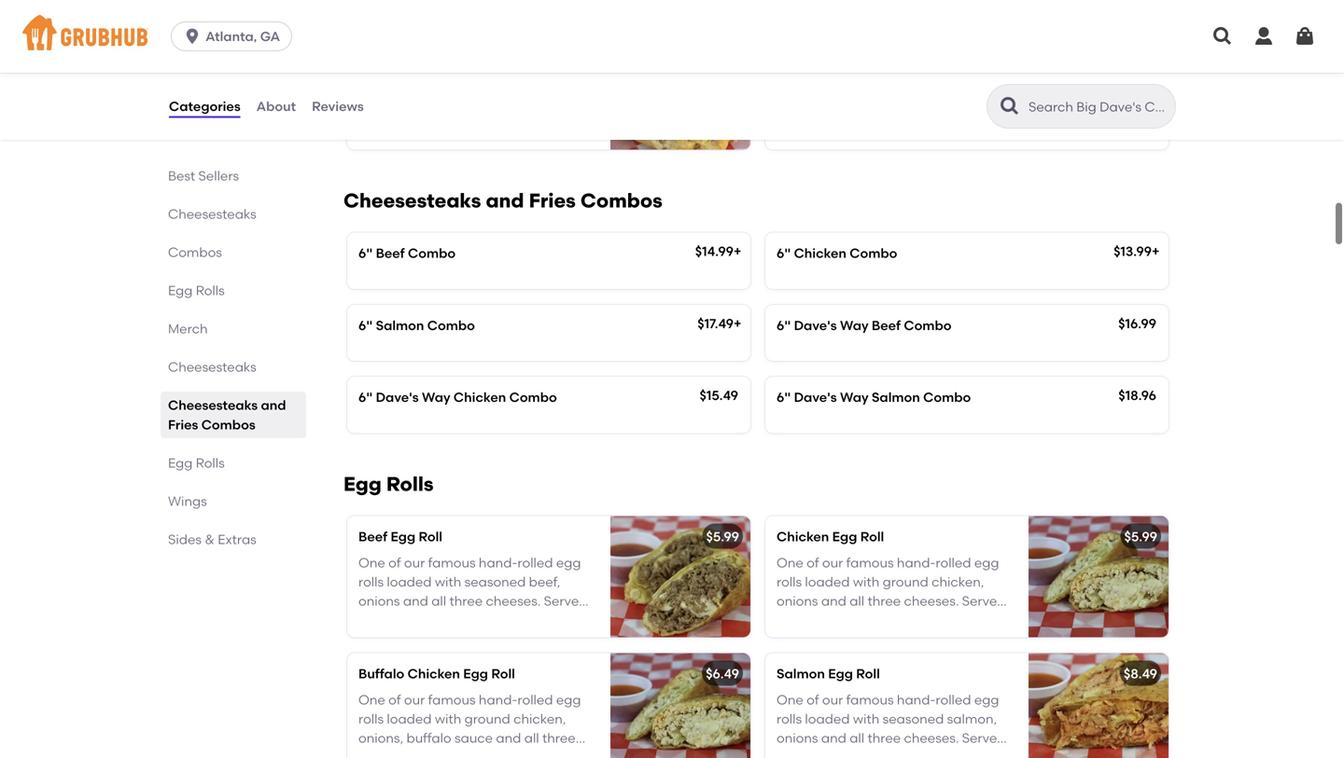 Task type: describe. For each thing, give the bounding box(es) containing it.
1 vertical spatial rolls
[[196, 456, 225, 471]]

cheeses. for salmon,
[[904, 731, 959, 747]]

&
[[205, 532, 215, 548]]

our for buffalo
[[404, 693, 425, 709]]

one for one of our famous hand-rolled egg rolls loaded with ground chicken, onions, buffalo sauce and all three cheeses. served with sweet ch
[[358, 693, 385, 709]]

rolls for one of our famous hand-rolled egg rolls loaded with ground chicken, onions and all three cheeses. served with sweet chili sauce for dipping.
[[777, 575, 802, 590]]

6" for 6" chicken combo
[[777, 246, 791, 261]]

hand- for beef egg roll
[[479, 556, 518, 571]]

famous for chicken egg roll
[[846, 556, 894, 571]]

and inside 6" amoroso's roll loaded with seasoned salmon, onions, banana peppers, mushrooms, sweet peppers, and all three cheeses.
[[417, 124, 443, 140]]

way for chicken
[[422, 390, 450, 406]]

three for 6" amoroso's roll loaded with seasoned salmon, onions, banana peppers, mushrooms, sweet peppers, and all three cheeses.
[[464, 124, 497, 140]]

6" for 6" beef combo
[[358, 246, 373, 261]]

for for salmon,
[[917, 750, 934, 759]]

atlanta,
[[205, 28, 257, 44]]

hand- for salmon egg roll
[[897, 693, 936, 709]]

salmon egg roll
[[777, 666, 880, 682]]

$13.99
[[1114, 244, 1152, 260]]

roll for chicken egg roll
[[860, 529, 884, 545]]

egg for one of our famous hand-rolled egg rolls loaded with seasoned beef, onions and all three cheeses. served with sweet chili sauce for dipping.
[[556, 556, 581, 571]]

one of our famous hand-rolled egg rolls loaded with seasoned beef, onions and all three cheeses. served with sweet chili sauce for dipping.
[[358, 556, 588, 628]]

onions, inside 6" amoroso's roll loaded with seasoned salmon, onions, banana peppers, mushrooms, sweet peppers, and all three cheeses.
[[476, 86, 521, 102]]

1 horizontal spatial fries
[[529, 189, 576, 213]]

$6.49
[[706, 666, 739, 682]]

merch
[[168, 321, 208, 337]]

about
[[256, 98, 296, 114]]

one of our famous hand-rolled egg rolls loaded with ground chicken, onions and all three cheeses. served with sweet chili sauce for dipping.
[[777, 556, 1006, 628]]

6" amoroso's roll loaded with seasoned salmon, onions, banana peppers, mushrooms, sweet peppers, and all three cheeses. button
[[347, 28, 751, 150]]

beef egg roll image
[[611, 517, 751, 638]]

and inside one of our famous hand-rolled egg rolls loaded with seasoned salmon, onions and all three cheeses. served with sweet chili sauce for dipping.
[[821, 731, 847, 747]]

+ for $14.99
[[734, 244, 742, 260]]

egg for one of our famous hand-rolled egg rolls loaded with ground chicken, onions, buffalo sauce and all three cheeses. served with sweet ch
[[556, 693, 581, 709]]

reviews button
[[311, 73, 365, 140]]

for for chicken,
[[917, 612, 934, 628]]

0 horizontal spatial salmon
[[376, 318, 424, 334]]

$17.49
[[698, 316, 734, 332]]

egg up merch
[[168, 283, 193, 299]]

0 vertical spatial rolls
[[196, 283, 225, 299]]

loaded for one of our famous hand-rolled egg rolls loaded with ground chicken, onions, buffalo sauce and all three cheeses. served with sweet ch
[[387, 712, 432, 728]]

roll up one of our famous hand-rolled egg rolls loaded with ground chicken, onions, buffalo sauce and all three cheeses. served with sweet ch
[[491, 666, 515, 682]]

salmon, inside 6" amoroso's roll loaded with seasoned salmon, onions, banana peppers, mushrooms, sweet peppers, and all three cheeses.
[[423, 86, 473, 102]]

buffalo
[[358, 666, 404, 682]]

0 horizontal spatial cheesesteaks and fries combos
[[168, 398, 286, 433]]

sweet for chicken egg roll
[[806, 612, 844, 628]]

6" beef combo
[[358, 246, 456, 261]]

$16.99
[[1119, 316, 1157, 332]]

0 vertical spatial cheesesteaks and fries combos
[[344, 189, 663, 213]]

with inside 6" amoroso's roll loaded with seasoned salmon, onions, banana peppers, mushrooms, sweet peppers, and all three cheeses.
[[515, 67, 541, 83]]

all for 6" amoroso's roll loaded with seasoned salmon, onions, banana peppers, mushrooms, sweet peppers, and all three cheeses.
[[446, 124, 461, 140]]

2 horizontal spatial salmon
[[872, 390, 920, 406]]

categories button
[[168, 73, 241, 140]]

egg up one of our famous hand-rolled egg rolls loaded with ground chicken, onions and all three cheeses. served with sweet chili sauce for dipping.
[[832, 529, 857, 545]]

rolled for one of our famous hand-rolled egg rolls loaded with seasoned beef, onions and all three cheeses. served with sweet chili sauce for dipping.
[[518, 556, 553, 571]]

1 vertical spatial beef
[[872, 318, 901, 334]]

onions for one of our famous hand-rolled egg rolls loaded with seasoned beef, onions and all three cheeses. served with sweet chili sauce for dipping.
[[358, 594, 400, 609]]

and inside one of our famous hand-rolled egg rolls loaded with ground chicken, onions and all three cheeses. served with sweet chili sauce for dipping.
[[821, 594, 847, 609]]

onions for one of our famous hand-rolled egg rolls loaded with seasoned salmon, onions and all three cheeses. served with sweet chili sauce for dipping.
[[777, 731, 818, 747]]

6" for 6" amoroso's roll loaded with seasoned salmon, onions, banana peppers, mushrooms, sweet peppers, and all three cheeses.
[[358, 67, 372, 83]]

all inside one of our famous hand-rolled egg rolls loaded with ground chicken, onions, buffalo sauce and all three cheeses. served with sweet ch
[[524, 731, 539, 747]]

cheeses. for chicken,
[[904, 594, 959, 609]]

buffalo
[[407, 731, 452, 747]]

hand- for chicken egg roll
[[897, 556, 936, 571]]

sweet for salmon egg roll
[[806, 750, 844, 759]]

ground for three
[[883, 575, 929, 590]]

famous for salmon egg roll
[[846, 693, 894, 709]]

cheeses. for beef,
[[486, 594, 541, 609]]

chili for chicken egg roll
[[847, 612, 872, 628]]

sides
[[168, 532, 202, 548]]

sauce inside one of our famous hand-rolled egg rolls loaded with ground chicken, onions, buffalo sauce and all three cheeses. served with sweet ch
[[455, 731, 493, 747]]

sauce for chicken egg roll
[[875, 612, 913, 628]]

6" dave's way salmon image
[[611, 28, 751, 150]]

$14.99 +
[[695, 244, 742, 260]]

$5.99 for one of our famous hand-rolled egg rolls loaded with seasoned beef, onions and all three cheeses. served with sweet chili sauce for dipping.
[[706, 529, 739, 545]]

svg image inside atlanta, ga button
[[183, 27, 202, 46]]

famous for beef egg roll
[[428, 556, 476, 571]]

way for beef
[[840, 318, 869, 334]]

sweet inside 6" amoroso's roll loaded with seasoned salmon, onions, banana peppers, mushrooms, sweet peppers, and all three cheeses.
[[498, 105, 535, 121]]

loaded inside 6" amoroso's roll loaded with seasoned salmon, onions, banana peppers, mushrooms, sweet peppers, and all three cheeses.
[[467, 67, 512, 83]]

$17.49 +
[[698, 316, 742, 332]]

ga
[[260, 28, 280, 44]]

fries inside cheesesteaks and fries combos
[[168, 417, 198, 433]]

$18.96
[[1119, 388, 1157, 404]]

buffalo chicken egg roll image
[[611, 654, 751, 759]]

three for one of our famous hand-rolled egg rolls loaded with ground chicken, onions and all three cheeses. served with sweet chili sauce for dipping.
[[868, 594, 901, 609]]

sweet inside one of our famous hand-rolled egg rolls loaded with ground chicken, onions, buffalo sauce and all three cheeses. served with sweet ch
[[493, 750, 530, 759]]

chicken egg roll
[[777, 529, 884, 545]]

6" for 6" salmon combo
[[358, 318, 373, 334]]

0 vertical spatial beef
[[376, 246, 405, 261]]

2 vertical spatial combos
[[201, 417, 255, 433]]

roll for beef egg roll
[[419, 529, 442, 545]]

$5.99 for one of our famous hand-rolled egg rolls loaded with ground chicken, onions and all three cheeses. served with sweet chili sauce for dipping.
[[1124, 529, 1158, 545]]

egg up 'wings'
[[168, 456, 193, 471]]

one of our famous hand-rolled egg rolls loaded with seasoned salmon, onions and all three cheeses. served with sweet chili sauce for dipping.
[[777, 693, 1006, 759]]

search icon image
[[999, 95, 1021, 118]]

6" chicken combo
[[777, 246, 897, 261]]

cheeses. for sweet
[[500, 124, 555, 140]]

roll for salmon egg roll
[[856, 666, 880, 682]]

loaded for one of our famous hand-rolled egg rolls loaded with seasoned beef, onions and all three cheeses. served with sweet chili sauce for dipping.
[[387, 575, 432, 590]]

seasoned inside 6" amoroso's roll loaded with seasoned salmon, onions, banana peppers, mushrooms, sweet peppers, and all three cheeses.
[[358, 86, 420, 102]]

of for salmon
[[807, 693, 819, 709]]

egg for one of our famous hand-rolled egg rolls loaded with seasoned salmon, onions and all three cheeses. served with sweet chili sauce for dipping.
[[974, 693, 999, 709]]

sauce for salmon egg roll
[[875, 750, 913, 759]]

all for one of our famous hand-rolled egg rolls loaded with seasoned salmon, onions and all three cheeses. served with sweet chili sauce for dipping.
[[850, 731, 865, 747]]

dipping. for beef,
[[519, 612, 570, 628]]



Task type: locate. For each thing, give the bounding box(es) containing it.
0 vertical spatial egg rolls
[[168, 283, 225, 299]]

rolled for one of our famous hand-rolled egg rolls loaded with seasoned salmon, onions and all three cheeses. served with sweet chili sauce for dipping.
[[936, 693, 971, 709]]

one down salmon egg roll
[[777, 693, 804, 709]]

cheeses.
[[500, 124, 555, 140], [486, 594, 541, 609], [904, 594, 959, 609], [904, 731, 959, 747], [358, 750, 413, 759]]

mushrooms,
[[417, 105, 495, 121]]

salmon,
[[423, 86, 473, 102], [947, 712, 997, 728]]

loaded inside one of our famous hand-rolled egg rolls loaded with seasoned salmon, onions and all three cheeses. served with sweet chili sauce for dipping.
[[805, 712, 850, 728]]

atlanta, ga button
[[171, 21, 300, 51]]

famous down the beef egg roll
[[428, 556, 476, 571]]

loaded up 'buffalo' on the bottom left of the page
[[387, 712, 432, 728]]

for inside one of our famous hand-rolled egg rolls loaded with seasoned salmon, onions and all three cheeses. served with sweet chili sauce for dipping.
[[917, 750, 934, 759]]

1 vertical spatial salmon
[[872, 390, 920, 406]]

salmon
[[376, 318, 424, 334], [872, 390, 920, 406], [777, 666, 825, 682]]

onions
[[358, 594, 400, 609], [777, 594, 818, 609], [777, 731, 818, 747]]

2 vertical spatial seasoned
[[883, 712, 944, 728]]

for
[[498, 612, 515, 628], [917, 612, 934, 628], [917, 750, 934, 759]]

sweet inside one of our famous hand-rolled egg rolls loaded with seasoned salmon, onions and all three cheeses. served with sweet chili sauce for dipping.
[[806, 750, 844, 759]]

rolls
[[358, 575, 384, 590], [777, 575, 802, 590], [358, 712, 384, 728], [777, 712, 802, 728]]

seasoned inside one of our famous hand-rolled egg rolls loaded with seasoned beef, onions and all three cheeses. served with sweet chili sauce for dipping.
[[465, 575, 526, 590]]

served inside one of our famous hand-rolled egg rolls loaded with ground chicken, onions and all three cheeses. served with sweet chili sauce for dipping.
[[962, 594, 1006, 609]]

2 peppers, from the top
[[358, 124, 414, 140]]

dave's down 6" salmon combo
[[376, 390, 419, 406]]

three inside one of our famous hand-rolled egg rolls loaded with seasoned beef, onions and all three cheeses. served with sweet chili sauce for dipping.
[[449, 594, 483, 609]]

way down 6" chicken combo
[[840, 318, 869, 334]]

egg inside one of our famous hand-rolled egg rolls loaded with seasoned beef, onions and all three cheeses. served with sweet chili sauce for dipping.
[[556, 556, 581, 571]]

served inside one of our famous hand-rolled egg rolls loaded with ground chicken, onions, buffalo sauce and all three cheeses. served with sweet ch
[[416, 750, 460, 759]]

served inside one of our famous hand-rolled egg rolls loaded with seasoned beef, onions and all three cheeses. served with sweet chili sauce for dipping.
[[544, 594, 588, 609]]

our inside one of our famous hand-rolled egg rolls loaded with ground chicken, onions, buffalo sauce and all three cheeses. served with sweet ch
[[404, 693, 425, 709]]

famous inside one of our famous hand-rolled egg rolls loaded with ground chicken, onions, buffalo sauce and all three cheeses. served with sweet ch
[[428, 693, 476, 709]]

sauce
[[457, 612, 495, 628], [875, 612, 913, 628], [455, 731, 493, 747], [875, 750, 913, 759]]

rolled inside one of our famous hand-rolled egg rolls loaded with seasoned salmon, onions and all three cheeses. served with sweet chili sauce for dipping.
[[936, 693, 971, 709]]

6" down 6" beef combo
[[358, 318, 373, 334]]

our down salmon egg roll
[[822, 693, 843, 709]]

0 vertical spatial seasoned
[[358, 86, 420, 102]]

hand-
[[479, 556, 518, 571], [897, 556, 936, 571], [479, 693, 518, 709], [897, 693, 936, 709]]

loaded inside one of our famous hand-rolled egg rolls loaded with ground chicken, onions, buffalo sauce and all three cheeses. served with sweet ch
[[387, 712, 432, 728]]

0 horizontal spatial $5.99
[[706, 529, 739, 545]]

of down chicken egg roll
[[807, 556, 819, 571]]

sauce inside one of our famous hand-rolled egg rolls loaded with seasoned beef, onions and all three cheeses. served with sweet chili sauce for dipping.
[[457, 612, 495, 628]]

rolls for one of our famous hand-rolled egg rolls loaded with ground chicken, onions, buffalo sauce and all three cheeses. served with sweet ch
[[358, 712, 384, 728]]

rolled for one of our famous hand-rolled egg rolls loaded with ground chicken, onions, buffalo sauce and all three cheeses. served with sweet ch
[[518, 693, 553, 709]]

2 vertical spatial beef
[[358, 529, 388, 545]]

about button
[[255, 73, 297, 140]]

1 vertical spatial seasoned
[[465, 575, 526, 590]]

loaded down salmon egg roll
[[805, 712, 850, 728]]

6" inside 6" amoroso's roll loaded with seasoned salmon, onions, banana peppers, mushrooms, sweet peppers, and all three cheeses.
[[358, 67, 372, 83]]

chili inside one of our famous hand-rolled egg rolls loaded with seasoned beef, onions and all three cheeses. served with sweet chili sauce for dipping.
[[428, 612, 454, 628]]

0 vertical spatial combos
[[581, 189, 663, 213]]

one of our famous hand-rolled egg rolls loaded with ground chicken, onions, buffalo sauce and all three cheeses. served with sweet ch
[[358, 693, 581, 759]]

cheeses. inside 6" amoroso's roll loaded with seasoned salmon, onions, banana peppers, mushrooms, sweet peppers, and all three cheeses.
[[500, 124, 555, 140]]

loaded for one of our famous hand-rolled egg rolls loaded with ground chicken, onions and all three cheeses. served with sweet chili sauce for dipping.
[[805, 575, 850, 590]]

famous
[[428, 556, 476, 571], [846, 556, 894, 571], [428, 693, 476, 709], [846, 693, 894, 709]]

0 vertical spatial onions,
[[476, 86, 521, 102]]

salmon right $6.49
[[777, 666, 825, 682]]

0 vertical spatial ground
[[883, 575, 929, 590]]

rolls inside one of our famous hand-rolled egg rolls loaded with ground chicken, onions and all three cheeses. served with sweet chili sauce for dipping.
[[777, 575, 802, 590]]

of
[[388, 556, 401, 571], [807, 556, 819, 571], [388, 693, 401, 709], [807, 693, 819, 709]]

$14.99
[[695, 244, 734, 260]]

served for salmon,
[[962, 731, 1006, 747]]

Search Big Dave's Cheesesteaks - Downtown search field
[[1027, 98, 1170, 116]]

salmon down 6" dave's way beef combo
[[872, 390, 920, 406]]

dipping. for salmon,
[[937, 750, 989, 759]]

served
[[544, 594, 588, 609], [962, 594, 1006, 609], [962, 731, 1006, 747], [416, 750, 460, 759]]

0 vertical spatial peppers,
[[358, 105, 414, 121]]

dave's down 6" chicken combo
[[794, 318, 837, 334]]

egg
[[556, 556, 581, 571], [974, 556, 999, 571], [556, 693, 581, 709], [974, 693, 999, 709]]

salmon egg roll image
[[1029, 654, 1169, 759]]

main navigation navigation
[[0, 0, 1344, 73]]

with
[[515, 67, 541, 83], [435, 575, 461, 590], [853, 575, 880, 590], [358, 612, 385, 628], [777, 612, 803, 628], [435, 712, 461, 728], [853, 712, 880, 728], [463, 750, 490, 759], [777, 750, 803, 759]]

0 horizontal spatial salmon,
[[423, 86, 473, 102]]

one down the buffalo
[[358, 693, 385, 709]]

rolled inside one of our famous hand-rolled egg rolls loaded with seasoned beef, onions and all three cheeses. served with sweet chili sauce for dipping.
[[518, 556, 553, 571]]

extras
[[218, 532, 257, 548]]

chicken egg roll image
[[1029, 517, 1169, 638]]

rolls up 'wings'
[[196, 456, 225, 471]]

loaded
[[467, 67, 512, 83], [387, 575, 432, 590], [805, 575, 850, 590], [387, 712, 432, 728], [805, 712, 850, 728]]

1 vertical spatial fries
[[168, 417, 198, 433]]

famous down the buffalo chicken egg roll
[[428, 693, 476, 709]]

hand- inside one of our famous hand-rolled egg rolls loaded with ground chicken, onions, buffalo sauce and all three cheeses. served with sweet ch
[[479, 693, 518, 709]]

sauce inside one of our famous hand-rolled egg rolls loaded with seasoned salmon, onions and all three cheeses. served with sweet chili sauce for dipping.
[[875, 750, 913, 759]]

reviews
[[312, 98, 364, 114]]

sauce for beef egg roll
[[457, 612, 495, 628]]

onions,
[[476, 86, 521, 102], [358, 731, 403, 747]]

of for buffalo
[[388, 693, 401, 709]]

chicken, for cheeses.
[[932, 575, 984, 590]]

chili up the buffalo chicken egg roll
[[428, 612, 454, 628]]

egg inside one of our famous hand-rolled egg rolls loaded with seasoned salmon, onions and all three cheeses. served with sweet chili sauce for dipping.
[[974, 693, 999, 709]]

egg rolls up 'wings'
[[168, 456, 225, 471]]

$13.99 +
[[1114, 244, 1160, 260]]

$15.49
[[700, 388, 738, 404]]

+ up $16.99
[[1152, 244, 1160, 260]]

chicken,
[[932, 575, 984, 590], [514, 712, 566, 728]]

0 horizontal spatial ground
[[465, 712, 510, 728]]

of inside one of our famous hand-rolled egg rolls loaded with seasoned beef, onions and all three cheeses. served with sweet chili sauce for dipping.
[[388, 556, 401, 571]]

rolls
[[196, 283, 225, 299], [196, 456, 225, 471], [386, 473, 434, 497]]

one
[[358, 556, 385, 571], [777, 556, 804, 571], [358, 693, 385, 709], [777, 693, 804, 709]]

buffalo chicken egg roll
[[358, 666, 515, 682]]

our
[[404, 556, 425, 571], [822, 556, 843, 571], [404, 693, 425, 709], [822, 693, 843, 709]]

served for chicken,
[[962, 594, 1006, 609]]

hand- inside one of our famous hand-rolled egg rolls loaded with seasoned salmon, onions and all three cheeses. served with sweet chili sauce for dipping.
[[897, 693, 936, 709]]

0 vertical spatial chicken,
[[932, 575, 984, 590]]

all for one of our famous hand-rolled egg rolls loaded with seasoned beef, onions and all three cheeses. served with sweet chili sauce for dipping.
[[431, 594, 446, 609]]

egg inside one of our famous hand-rolled egg rolls loaded with ground chicken, onions, buffalo sauce and all three cheeses. served with sweet ch
[[556, 693, 581, 709]]

ground down chicken egg roll
[[883, 575, 929, 590]]

for inside one of our famous hand-rolled egg rolls loaded with seasoned beef, onions and all three cheeses. served with sweet chili sauce for dipping.
[[498, 612, 515, 628]]

famous inside one of our famous hand-rolled egg rolls loaded with seasoned beef, onions and all three cheeses. served with sweet chili sauce for dipping.
[[428, 556, 476, 571]]

1 vertical spatial salmon,
[[947, 712, 997, 728]]

1 horizontal spatial salmon,
[[947, 712, 997, 728]]

of down the beef egg roll
[[388, 556, 401, 571]]

for for beef,
[[498, 612, 515, 628]]

1 horizontal spatial cheesesteaks and fries combos
[[344, 189, 663, 213]]

of inside one of our famous hand-rolled egg rolls loaded with ground chicken, onions and all three cheeses. served with sweet chili sauce for dipping.
[[807, 556, 819, 571]]

seasoned
[[358, 86, 420, 102], [465, 575, 526, 590], [883, 712, 944, 728]]

egg up the beef egg roll
[[344, 473, 382, 497]]

6" for 6" dave's way salmon combo
[[777, 390, 791, 406]]

loaded down the beef egg roll
[[387, 575, 432, 590]]

categories
[[169, 98, 241, 114]]

+ for $13.99
[[1152, 244, 1160, 260]]

peppers,
[[358, 105, 414, 121], [358, 124, 414, 140]]

roll up one of our famous hand-rolled egg rolls loaded with ground chicken, onions and all three cheeses. served with sweet chili sauce for dipping.
[[860, 529, 884, 545]]

one down the beef egg roll
[[358, 556, 385, 571]]

egg
[[168, 283, 193, 299], [168, 456, 193, 471], [344, 473, 382, 497], [391, 529, 416, 545], [832, 529, 857, 545], [463, 666, 488, 682], [828, 666, 853, 682]]

three inside one of our famous hand-rolled egg rolls loaded with seasoned salmon, onions and all three cheeses. served with sweet chili sauce for dipping.
[[868, 731, 901, 747]]

roll
[[445, 67, 464, 83]]

ground inside one of our famous hand-rolled egg rolls loaded with ground chicken, onions and all three cheeses. served with sweet chili sauce for dipping.
[[883, 575, 929, 590]]

rolled
[[518, 556, 553, 571], [936, 556, 971, 571], [518, 693, 553, 709], [936, 693, 971, 709]]

+ up $17.49 +
[[734, 244, 742, 260]]

dave's down 6" dave's way beef combo
[[794, 390, 837, 406]]

of inside one of our famous hand-rolled egg rolls loaded with seasoned salmon, onions and all three cheeses. served with sweet chili sauce for dipping.
[[807, 693, 819, 709]]

chicken, inside one of our famous hand-rolled egg rolls loaded with ground chicken, onions, buffalo sauce and all three cheeses. served with sweet ch
[[514, 712, 566, 728]]

6" salmon combo
[[358, 318, 475, 334]]

dipping. inside one of our famous hand-rolled egg rolls loaded with seasoned salmon, onions and all three cheeses. served with sweet chili sauce for dipping.
[[937, 750, 989, 759]]

6" right '$14.99 +'
[[777, 246, 791, 261]]

combo
[[408, 246, 456, 261], [850, 246, 897, 261], [427, 318, 475, 334], [904, 318, 952, 334], [509, 390, 557, 406], [923, 390, 971, 406]]

1 horizontal spatial ground
[[883, 575, 929, 590]]

famous for buffalo chicken egg roll
[[428, 693, 476, 709]]

6" dave's way chicken combo
[[358, 390, 557, 406]]

sides & extras
[[168, 532, 257, 548]]

famous down chicken egg roll
[[846, 556, 894, 571]]

all for one of our famous hand-rolled egg rolls loaded with ground chicken, onions and all three cheeses. served with sweet chili sauce for dipping.
[[850, 594, 865, 609]]

onions down the beef egg roll
[[358, 594, 400, 609]]

0 vertical spatial salmon,
[[423, 86, 473, 102]]

egg rolls
[[168, 283, 225, 299], [168, 456, 225, 471], [344, 473, 434, 497]]

1 vertical spatial egg rolls
[[168, 456, 225, 471]]

way down 6" dave's way beef combo
[[840, 390, 869, 406]]

dipping. for chicken,
[[937, 612, 989, 628]]

1 horizontal spatial onions,
[[476, 86, 521, 102]]

rolls down chicken egg roll
[[777, 575, 802, 590]]

all inside one of our famous hand-rolled egg rolls loaded with ground chicken, onions and all three cheeses. served with sweet chili sauce for dipping.
[[850, 594, 865, 609]]

rolls inside one of our famous hand-rolled egg rolls loaded with seasoned salmon, onions and all three cheeses. served with sweet chili sauce for dipping.
[[777, 712, 802, 728]]

1 vertical spatial chicken,
[[514, 712, 566, 728]]

onions for one of our famous hand-rolled egg rolls loaded with ground chicken, onions and all three cheeses. served with sweet chili sauce for dipping.
[[777, 594, 818, 609]]

atlanta, ga
[[205, 28, 280, 44]]

loaded down chicken egg roll
[[805, 575, 850, 590]]

0 vertical spatial fries
[[529, 189, 576, 213]]

cheeses. inside one of our famous hand-rolled egg rolls loaded with seasoned beef, onions and all three cheeses. served with sweet chili sauce for dipping.
[[486, 594, 541, 609]]

and inside one of our famous hand-rolled egg rolls loaded with ground chicken, onions, buffalo sauce and all three cheeses. served with sweet ch
[[496, 731, 521, 747]]

2 vertical spatial egg rolls
[[344, 473, 434, 497]]

famous inside one of our famous hand-rolled egg rolls loaded with seasoned salmon, onions and all three cheeses. served with sweet chili sauce for dipping.
[[846, 693, 894, 709]]

$5.99
[[706, 529, 739, 545], [1124, 529, 1158, 545]]

three for one of our famous hand-rolled egg rolls loaded with seasoned salmon, onions and all three cheeses. served with sweet chili sauce for dipping.
[[868, 731, 901, 747]]

6"
[[358, 67, 372, 83], [358, 246, 373, 261], [777, 246, 791, 261], [358, 318, 373, 334], [777, 318, 791, 334], [358, 390, 373, 406], [777, 390, 791, 406]]

hand- inside one of our famous hand-rolled egg rolls loaded with ground chicken, onions and all three cheeses. served with sweet chili sauce for dipping.
[[897, 556, 936, 571]]

and
[[417, 124, 443, 140], [486, 189, 524, 213], [261, 398, 286, 414], [403, 594, 428, 609], [821, 594, 847, 609], [496, 731, 521, 747], [821, 731, 847, 747]]

our down the buffalo chicken egg roll
[[404, 693, 425, 709]]

ground inside one of our famous hand-rolled egg rolls loaded with ground chicken, onions, buffalo sauce and all three cheeses. served with sweet ch
[[465, 712, 510, 728]]

chili up salmon egg roll
[[847, 612, 872, 628]]

dipping. inside one of our famous hand-rolled egg rolls loaded with seasoned beef, onions and all three cheeses. served with sweet chili sauce for dipping.
[[519, 612, 570, 628]]

rolled inside one of our famous hand-rolled egg rolls loaded with ground chicken, onions, buffalo sauce and all three cheeses. served with sweet ch
[[518, 693, 553, 709]]

of down salmon egg roll
[[807, 693, 819, 709]]

of for chicken
[[807, 556, 819, 571]]

our inside one of our famous hand-rolled egg rolls loaded with seasoned salmon, onions and all three cheeses. served with sweet chili sauce for dipping.
[[822, 693, 843, 709]]

6" for 6" dave's way beef combo
[[777, 318, 791, 334]]

svg image
[[1212, 25, 1234, 48], [1253, 25, 1275, 48], [1294, 25, 1316, 48], [183, 27, 202, 46]]

1 vertical spatial onions,
[[358, 731, 403, 747]]

rolled for one of our famous hand-rolled egg rolls loaded with ground chicken, onions and all three cheeses. served with sweet chili sauce for dipping.
[[936, 556, 971, 571]]

our down chicken egg roll
[[822, 556, 843, 571]]

all inside 6" amoroso's roll loaded with seasoned salmon, onions, banana peppers, mushrooms, sweet peppers, and all three cheeses.
[[446, 124, 461, 140]]

1 vertical spatial ground
[[465, 712, 510, 728]]

seasoned inside one of our famous hand-rolled egg rolls loaded with seasoned salmon, onions and all three cheeses. served with sweet chili sauce for dipping.
[[883, 712, 944, 728]]

2 horizontal spatial seasoned
[[883, 712, 944, 728]]

1 vertical spatial combos
[[168, 245, 222, 260]]

beef egg roll
[[358, 529, 442, 545]]

+ up $15.49
[[734, 316, 742, 332]]

6" for 6" dave's way chicken combo
[[358, 390, 373, 406]]

sweet inside one of our famous hand-rolled egg rolls loaded with ground chicken, onions and all three cheeses. served with sweet chili sauce for dipping.
[[806, 612, 844, 628]]

1 horizontal spatial salmon
[[777, 666, 825, 682]]

cheeses. inside one of our famous hand-rolled egg rolls loaded with ground chicken, onions, buffalo sauce and all three cheeses. served with sweet ch
[[358, 750, 413, 759]]

1 vertical spatial cheesesteaks and fries combos
[[168, 398, 286, 433]]

cheeses. inside one of our famous hand-rolled egg rolls loaded with ground chicken, onions and all three cheeses. served with sweet chili sauce for dipping.
[[904, 594, 959, 609]]

0 horizontal spatial chicken,
[[514, 712, 566, 728]]

egg for one of our famous hand-rolled egg rolls loaded with ground chicken, onions and all three cheeses. served with sweet chili sauce for dipping.
[[974, 556, 999, 571]]

dave's for 6" dave's way chicken combo
[[376, 390, 419, 406]]

ground
[[883, 575, 929, 590], [465, 712, 510, 728]]

famous down salmon egg roll
[[846, 693, 894, 709]]

loaded right roll
[[467, 67, 512, 83]]

chicken, for all
[[514, 712, 566, 728]]

onions inside one of our famous hand-rolled egg rolls loaded with ground chicken, onions and all three cheeses. served with sweet chili sauce for dipping.
[[777, 594, 818, 609]]

hand- for buffalo chicken egg roll
[[479, 693, 518, 709]]

egg rolls up merch
[[168, 283, 225, 299]]

of down the buffalo
[[388, 693, 401, 709]]

0 horizontal spatial fries
[[168, 417, 198, 433]]

famous inside one of our famous hand-rolled egg rolls loaded with ground chicken, onions and all three cheeses. served with sweet chili sauce for dipping.
[[846, 556, 894, 571]]

1 $5.99 from the left
[[706, 529, 739, 545]]

dave's for 6" dave's way salmon combo
[[794, 390, 837, 406]]

salmon, inside one of our famous hand-rolled egg rolls loaded with seasoned salmon, onions and all three cheeses. served with sweet chili sauce for dipping.
[[947, 712, 997, 728]]

roll up one of our famous hand-rolled egg rolls loaded with seasoned beef, onions and all three cheeses. served with sweet chili sauce for dipping.
[[419, 529, 442, 545]]

rolls inside one of our famous hand-rolled egg rolls loaded with seasoned beef, onions and all three cheeses. served with sweet chili sauce for dipping.
[[358, 575, 384, 590]]

our inside one of our famous hand-rolled egg rolls loaded with seasoned beef, onions and all three cheeses. served with sweet chili sauce for dipping.
[[404, 556, 425, 571]]

onions, up the 'mushrooms,'
[[476, 86, 521, 102]]

6" down 6" salmon combo
[[358, 390, 373, 406]]

our for chicken
[[822, 556, 843, 571]]

6" right $17.49 +
[[777, 318, 791, 334]]

three inside one of our famous hand-rolled egg rolls loaded with ground chicken, onions and all three cheeses. served with sweet chili sauce for dipping.
[[868, 594, 901, 609]]

loaded inside one of our famous hand-rolled egg rolls loaded with ground chicken, onions and all three cheeses. served with sweet chili sauce for dipping.
[[805, 575, 850, 590]]

and inside one of our famous hand-rolled egg rolls loaded with seasoned beef, onions and all three cheeses. served with sweet chili sauce for dipping.
[[403, 594, 428, 609]]

way for salmon
[[840, 390, 869, 406]]

combos
[[581, 189, 663, 213], [168, 245, 222, 260], [201, 417, 255, 433]]

dipping.
[[519, 612, 570, 628], [937, 612, 989, 628], [937, 750, 989, 759]]

loaded inside one of our famous hand-rolled egg rolls loaded with seasoned beef, onions and all three cheeses. served with sweet chili sauce for dipping.
[[387, 575, 432, 590]]

chili
[[428, 612, 454, 628], [847, 612, 872, 628], [847, 750, 872, 759]]

6" up 6" salmon combo
[[358, 246, 373, 261]]

all inside one of our famous hand-rolled egg rolls loaded with seasoned beef, onions and all three cheeses. served with sweet chili sauce for dipping.
[[431, 594, 446, 609]]

cheesesteaks
[[344, 189, 481, 213], [168, 206, 257, 222], [168, 359, 257, 375], [168, 398, 258, 414]]

6" dave's way salmon combo
[[777, 390, 971, 406]]

1 horizontal spatial $5.99
[[1124, 529, 1158, 545]]

wings
[[168, 494, 207, 510]]

served inside one of our famous hand-rolled egg rolls loaded with seasoned salmon, onions and all three cheeses. served with sweet chili sauce for dipping.
[[962, 731, 1006, 747]]

egg up one of our famous hand-rolled egg rolls loaded with seasoned salmon, onions and all three cheeses. served with sweet chili sauce for dipping.
[[828, 666, 853, 682]]

for inside one of our famous hand-rolled egg rolls loaded with ground chicken, onions and all three cheeses. served with sweet chili sauce for dipping.
[[917, 612, 934, 628]]

best
[[168, 168, 195, 184]]

beef,
[[529, 575, 560, 590]]

three
[[464, 124, 497, 140], [449, 594, 483, 609], [868, 594, 901, 609], [542, 731, 576, 747], [868, 731, 901, 747]]

onions down salmon egg roll
[[777, 731, 818, 747]]

0 horizontal spatial onions,
[[358, 731, 403, 747]]

egg inside one of our famous hand-rolled egg rolls loaded with ground chicken, onions and all three cheeses. served with sweet chili sauce for dipping.
[[974, 556, 999, 571]]

ground for and
[[465, 712, 510, 728]]

rolls for one of our famous hand-rolled egg rolls loaded with seasoned salmon, onions and all three cheeses. served with sweet chili sauce for dipping.
[[777, 712, 802, 728]]

three inside 6" amoroso's roll loaded with seasoned salmon, onions, banana peppers, mushrooms, sweet peppers, and all three cheeses.
[[464, 124, 497, 140]]

banana
[[524, 86, 574, 102]]

our down the beef egg roll
[[404, 556, 425, 571]]

chili inside one of our famous hand-rolled egg rolls loaded with ground chicken, onions and all three cheeses. served with sweet chili sauce for dipping.
[[847, 612, 872, 628]]

rolls down the buffalo
[[358, 712, 384, 728]]

sauce inside one of our famous hand-rolled egg rolls loaded with ground chicken, onions and all three cheeses. served with sweet chili sauce for dipping.
[[875, 612, 913, 628]]

way down 6" salmon combo
[[422, 390, 450, 406]]

chicken, inside one of our famous hand-rolled egg rolls loaded with ground chicken, onions and all three cheeses. served with sweet chili sauce for dipping.
[[932, 575, 984, 590]]

dipping. inside one of our famous hand-rolled egg rolls loaded with ground chicken, onions and all three cheeses. served with sweet chili sauce for dipping.
[[937, 612, 989, 628]]

onions, left 'buffalo' on the bottom left of the page
[[358, 731, 403, 747]]

one inside one of our famous hand-rolled egg rolls loaded with ground chicken, onions and all three cheeses. served with sweet chili sauce for dipping.
[[777, 556, 804, 571]]

way
[[840, 318, 869, 334], [422, 390, 450, 406], [840, 390, 869, 406]]

chili inside one of our famous hand-rolled egg rolls loaded with seasoned salmon, onions and all three cheeses. served with sweet chili sauce for dipping.
[[847, 750, 872, 759]]

1 horizontal spatial chicken,
[[932, 575, 984, 590]]

6" right $15.49
[[777, 390, 791, 406]]

three for one of our famous hand-rolled egg rolls loaded with seasoned beef, onions and all three cheeses. served with sweet chili sauce for dipping.
[[449, 594, 483, 609]]

dave's for 6" dave's way beef combo
[[794, 318, 837, 334]]

one for one of our famous hand-rolled egg rolls loaded with seasoned beef, onions and all three cheeses. served with sweet chili sauce for dipping.
[[358, 556, 385, 571]]

served for beef,
[[544, 594, 588, 609]]

seasoned for beef
[[465, 575, 526, 590]]

one for one of our famous hand-rolled egg rolls loaded with ground chicken, onions and all three cheeses. served with sweet chili sauce for dipping.
[[777, 556, 804, 571]]

rolls down salmon egg roll
[[777, 712, 802, 728]]

2 $5.99 from the left
[[1124, 529, 1158, 545]]

cheesesteaks and fries combos
[[344, 189, 663, 213], [168, 398, 286, 433]]

6" up reviews
[[358, 67, 372, 83]]

of inside one of our famous hand-rolled egg rolls loaded with ground chicken, onions, buffalo sauce and all three cheeses. served with sweet ch
[[388, 693, 401, 709]]

roll
[[419, 529, 442, 545], [860, 529, 884, 545], [491, 666, 515, 682], [856, 666, 880, 682]]

amoroso's
[[375, 67, 441, 83]]

2 vertical spatial rolls
[[386, 473, 434, 497]]

+
[[734, 244, 742, 260], [1152, 244, 1160, 260], [734, 316, 742, 332]]

roll up one of our famous hand-rolled egg rolls loaded with seasoned salmon, onions and all three cheeses. served with sweet chili sauce for dipping.
[[856, 666, 880, 682]]

0 horizontal spatial seasoned
[[358, 86, 420, 102]]

1 horizontal spatial seasoned
[[465, 575, 526, 590]]

egg up one of our famous hand-rolled egg rolls loaded with seasoned beef, onions and all three cheeses. served with sweet chili sauce for dipping.
[[391, 529, 416, 545]]

sweet
[[498, 105, 535, 121], [388, 612, 425, 628], [806, 612, 844, 628], [493, 750, 530, 759], [806, 750, 844, 759]]

salmon down 6" beef combo
[[376, 318, 424, 334]]

peppers, down reviews
[[358, 124, 414, 140]]

one down chicken egg roll
[[777, 556, 804, 571]]

0 vertical spatial salmon
[[376, 318, 424, 334]]

chili for beef egg roll
[[428, 612, 454, 628]]

one for one of our famous hand-rolled egg rolls loaded with seasoned salmon, onions and all three cheeses. served with sweet chili sauce for dipping.
[[777, 693, 804, 709]]

seasoned for salmon
[[883, 712, 944, 728]]

three inside one of our famous hand-rolled egg rolls loaded with ground chicken, onions, buffalo sauce and all three cheeses. served with sweet ch
[[542, 731, 576, 747]]

rolls for one of our famous hand-rolled egg rolls loaded with seasoned beef, onions and all three cheeses. served with sweet chili sauce for dipping.
[[358, 575, 384, 590]]

one inside one of our famous hand-rolled egg rolls loaded with seasoned salmon, onions and all three cheeses. served with sweet chili sauce for dipping.
[[777, 693, 804, 709]]

onions, inside one of our famous hand-rolled egg rolls loaded with ground chicken, onions, buffalo sauce and all three cheeses. served with sweet ch
[[358, 731, 403, 747]]

peppers, down the amoroso's
[[358, 105, 414, 121]]

chili for salmon egg roll
[[847, 750, 872, 759]]

of for beef
[[388, 556, 401, 571]]

our for salmon
[[822, 693, 843, 709]]

rolls up merch
[[196, 283, 225, 299]]

hand- inside one of our famous hand-rolled egg rolls loaded with seasoned beef, onions and all three cheeses. served with sweet chili sauce for dipping.
[[479, 556, 518, 571]]

6" dave's way beef combo
[[777, 318, 952, 334]]

onions down chicken egg roll
[[777, 594, 818, 609]]

6" amoroso's roll loaded with seasoned salmon, onions, banana peppers, mushrooms, sweet peppers, and all three cheeses.
[[358, 67, 574, 140]]

chicken
[[794, 246, 847, 261], [454, 390, 506, 406], [777, 529, 829, 545], [408, 666, 460, 682]]

fries
[[529, 189, 576, 213], [168, 417, 198, 433]]

rolled inside one of our famous hand-rolled egg rolls loaded with ground chicken, onions and all three cheeses. served with sweet chili sauce for dipping.
[[936, 556, 971, 571]]

+ for $17.49
[[734, 316, 742, 332]]

onions inside one of our famous hand-rolled egg rolls loaded with seasoned beef, onions and all three cheeses. served with sweet chili sauce for dipping.
[[358, 594, 400, 609]]

sweet for beef egg roll
[[388, 612, 425, 628]]

loaded for one of our famous hand-rolled egg rolls loaded with seasoned salmon, onions and all three cheeses. served with sweet chili sauce for dipping.
[[805, 712, 850, 728]]

rolls inside one of our famous hand-rolled egg rolls loaded with ground chicken, onions, buffalo sauce and all three cheeses. served with sweet ch
[[358, 712, 384, 728]]

sweet inside one of our famous hand-rolled egg rolls loaded with seasoned beef, onions and all three cheeses. served with sweet chili sauce for dipping.
[[388, 612, 425, 628]]

1 peppers, from the top
[[358, 105, 414, 121]]

rolls up the beef egg roll
[[386, 473, 434, 497]]

cheeses. inside one of our famous hand-rolled egg rolls loaded with seasoned salmon, onions and all three cheeses. served with sweet chili sauce for dipping.
[[904, 731, 959, 747]]

our for beef
[[404, 556, 425, 571]]

one inside one of our famous hand-rolled egg rolls loaded with ground chicken, onions, buffalo sauce and all three cheeses. served with sweet ch
[[358, 693, 385, 709]]

egg up one of our famous hand-rolled egg rolls loaded with ground chicken, onions, buffalo sauce and all three cheeses. served with sweet ch
[[463, 666, 488, 682]]

chili down salmon egg roll
[[847, 750, 872, 759]]

$8.49
[[1124, 666, 1158, 682]]

ground down the buffalo chicken egg roll
[[465, 712, 510, 728]]

our inside one of our famous hand-rolled egg rolls loaded with ground chicken, onions and all three cheeses. served with sweet chili sauce for dipping.
[[822, 556, 843, 571]]

beef
[[376, 246, 405, 261], [872, 318, 901, 334], [358, 529, 388, 545]]

rolls down the beef egg roll
[[358, 575, 384, 590]]

all
[[446, 124, 461, 140], [431, 594, 446, 609], [850, 594, 865, 609], [524, 731, 539, 747], [850, 731, 865, 747]]

egg rolls up the beef egg roll
[[344, 473, 434, 497]]

all inside one of our famous hand-rolled egg rolls loaded with seasoned salmon, onions and all three cheeses. served with sweet chili sauce for dipping.
[[850, 731, 865, 747]]

sellers
[[198, 168, 239, 184]]

2 vertical spatial salmon
[[777, 666, 825, 682]]

dave's
[[794, 318, 837, 334], [376, 390, 419, 406], [794, 390, 837, 406]]

best sellers
[[168, 168, 239, 184]]

1 vertical spatial peppers,
[[358, 124, 414, 140]]

one inside one of our famous hand-rolled egg rolls loaded with seasoned beef, onions and all three cheeses. served with sweet chili sauce for dipping.
[[358, 556, 385, 571]]

onions inside one of our famous hand-rolled egg rolls loaded with seasoned salmon, onions and all three cheeses. served with sweet chili sauce for dipping.
[[777, 731, 818, 747]]



Task type: vqa. For each thing, say whether or not it's contained in the screenshot.
and's GROUND
yes



